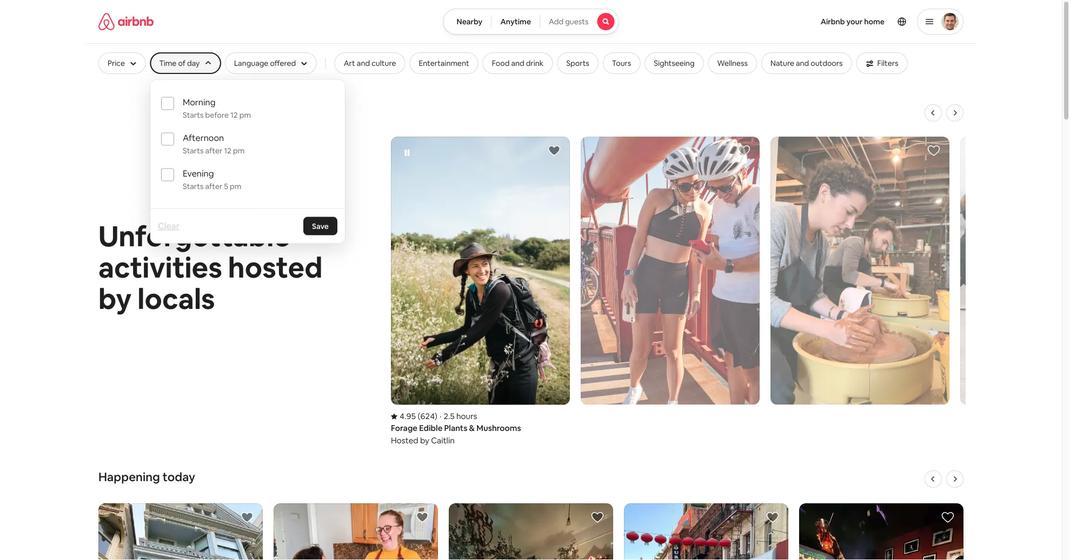 Task type: describe. For each thing, give the bounding box(es) containing it.
drink
[[526, 58, 544, 68]]

entertainment
[[419, 58, 469, 68]]

unforgettable activities hosted by locals
[[98, 218, 323, 318]]

12 for afternoon
[[224, 146, 231, 156]]

culture
[[372, 58, 396, 68]]

add
[[549, 17, 564, 27]]

add guests
[[549, 17, 589, 27]]

clear
[[158, 221, 180, 232]]

by inside "forage edible plants & mushrooms hosted by caitlin"
[[420, 436, 430, 447]]

art
[[344, 58, 355, 68]]

·
[[440, 412, 442, 422]]

nearby button
[[443, 9, 492, 35]]

save
[[312, 222, 329, 231]]

save button
[[303, 217, 338, 236]]

anytime button
[[492, 9, 540, 35]]

12 for morning
[[230, 110, 238, 120]]

evening starts after 5 pm
[[183, 168, 241, 191]]

plants
[[444, 424, 468, 434]]

Wellness button
[[708, 52, 757, 74]]

Sightseeing button
[[645, 52, 704, 74]]

4.95
[[400, 412, 416, 422]]

profile element
[[632, 0, 964, 43]]

wellness
[[718, 58, 748, 68]]

guests
[[565, 17, 589, 27]]

starts for evening
[[183, 181, 204, 191]]

forage edible plants & mushrooms hosted by caitlin
[[391, 424, 521, 447]]

sports
[[567, 58, 590, 68]]

time
[[159, 58, 177, 68]]

locals
[[138, 281, 215, 318]]

· 2.5 hours
[[440, 412, 477, 422]]

art and culture
[[344, 58, 396, 68]]

happening
[[98, 470, 160, 485]]

hosted
[[228, 250, 323, 286]]

hours
[[457, 412, 477, 422]]

tours
[[612, 58, 631, 68]]

hosted
[[391, 436, 419, 447]]

4.95 (624)
[[400, 412, 438, 422]]

after for evening
[[205, 181, 222, 191]]

starts for morning
[[183, 110, 204, 120]]

of
[[178, 58, 186, 68]]



Task type: locate. For each thing, give the bounding box(es) containing it.
pm right before
[[240, 110, 251, 120]]

pm up "evening starts after 5 pm"
[[233, 146, 245, 156]]

3 starts from the top
[[183, 181, 204, 191]]

and left drink
[[511, 58, 525, 68]]

add to wishlist image
[[548, 144, 561, 157], [738, 144, 751, 157], [928, 144, 941, 157], [416, 512, 429, 525], [767, 512, 780, 525], [942, 512, 955, 525]]

pm right 5
[[230, 181, 241, 191]]

evening
[[183, 168, 214, 179]]

Tours button
[[603, 52, 641, 74]]

1 add to wishlist image from the left
[[241, 512, 254, 525]]

5
[[224, 181, 228, 191]]

morning
[[183, 97, 216, 108]]

Entertainment button
[[410, 52, 479, 74]]

after inside the afternoon starts after 12 pm
[[205, 146, 222, 156]]

1 vertical spatial after
[[205, 181, 222, 191]]

2 after from the top
[[205, 181, 222, 191]]

4.95 out of 5 average rating,  624 reviews image
[[391, 412, 438, 422]]

caitlin
[[431, 436, 455, 447]]

1 vertical spatial starts
[[183, 146, 204, 156]]

forage
[[391, 424, 418, 434]]

pm for morning
[[240, 110, 251, 120]]

forage edible plants & mushrooms group
[[391, 137, 570, 447]]

after down afternoon
[[205, 146, 222, 156]]

starts
[[183, 110, 204, 120], [183, 146, 204, 156], [183, 181, 204, 191]]

0 horizontal spatial and
[[357, 58, 370, 68]]

add guests button
[[540, 9, 619, 35]]

and for food
[[511, 58, 525, 68]]

outdoors
[[811, 58, 843, 68]]

1 vertical spatial 12
[[224, 146, 231, 156]]

edible
[[419, 424, 443, 434]]

add to wishlist image
[[241, 512, 254, 525], [591, 512, 604, 525]]

food
[[492, 58, 510, 68]]

time of day button
[[150, 52, 221, 74]]

12
[[230, 110, 238, 120], [224, 146, 231, 156]]

2 and from the left
[[511, 58, 525, 68]]

0 vertical spatial after
[[205, 146, 222, 156]]

activities
[[98, 250, 222, 286]]

group
[[389, 104, 1071, 449]]

anytime
[[501, 17, 531, 27]]

mushrooms
[[477, 424, 521, 434]]

happening today
[[98, 470, 195, 485]]

1 vertical spatial pm
[[233, 146, 245, 156]]

12 down afternoon
[[224, 146, 231, 156]]

morning starts before 12 pm
[[183, 97, 251, 120]]

day
[[187, 58, 200, 68]]

2.5
[[444, 412, 455, 422]]

time of day
[[159, 58, 200, 68]]

by
[[98, 281, 132, 318], [420, 436, 430, 447]]

sightseeing
[[654, 58, 695, 68]]

none search field containing nearby
[[443, 9, 619, 35]]

pm
[[240, 110, 251, 120], [233, 146, 245, 156], [230, 181, 241, 191]]

1 vertical spatial by
[[420, 436, 430, 447]]

None search field
[[443, 9, 619, 35]]

0 vertical spatial pm
[[240, 110, 251, 120]]

and for nature
[[796, 58, 809, 68]]

afternoon
[[183, 133, 224, 144]]

pm for evening
[[230, 181, 241, 191]]

3 and from the left
[[796, 58, 809, 68]]

2 add to wishlist image from the left
[[591, 512, 604, 525]]

nature
[[771, 58, 795, 68]]

nature and outdoors
[[771, 58, 843, 68]]

2 horizontal spatial and
[[796, 58, 809, 68]]

0 vertical spatial starts
[[183, 110, 204, 120]]

0 horizontal spatial add to wishlist image
[[241, 512, 254, 525]]

pm for afternoon
[[233, 146, 245, 156]]

before
[[205, 110, 229, 120]]

(624)
[[418, 412, 438, 422]]

pm inside the afternoon starts after 12 pm
[[233, 146, 245, 156]]

starts for afternoon
[[183, 146, 204, 156]]

starts down morning on the top of the page
[[183, 110, 204, 120]]

starts down evening on the left of the page
[[183, 181, 204, 191]]

today
[[163, 470, 195, 485]]

Food and drink button
[[483, 52, 553, 74]]

after inside "evening starts after 5 pm"
[[205, 181, 222, 191]]

2 vertical spatial starts
[[183, 181, 204, 191]]

1 horizontal spatial by
[[420, 436, 430, 447]]

and right "nature" at the top right of the page
[[796, 58, 809, 68]]

after left 5
[[205, 181, 222, 191]]

1 and from the left
[[357, 58, 370, 68]]

nearby
[[457, 17, 483, 27]]

pm inside "evening starts after 5 pm"
[[230, 181, 241, 191]]

Art and culture button
[[335, 52, 405, 74]]

12 inside morning starts before 12 pm
[[230, 110, 238, 120]]

&
[[469, 424, 475, 434]]

starts inside the afternoon starts after 12 pm
[[183, 146, 204, 156]]

0 vertical spatial by
[[98, 281, 132, 318]]

starts inside "evening starts after 5 pm"
[[183, 181, 204, 191]]

after for afternoon
[[205, 146, 222, 156]]

afternoon starts after 12 pm
[[183, 133, 245, 156]]

unforgettable
[[98, 218, 290, 255]]

by inside the unforgettable activities hosted by locals
[[98, 281, 132, 318]]

2 starts from the top
[[183, 146, 204, 156]]

food and drink
[[492, 58, 544, 68]]

clear button
[[153, 216, 185, 237]]

starts inside morning starts before 12 pm
[[183, 110, 204, 120]]

and for art
[[357, 58, 370, 68]]

1 starts from the top
[[183, 110, 204, 120]]

1 horizontal spatial and
[[511, 58, 525, 68]]

starts down afternoon
[[183, 146, 204, 156]]

1 after from the top
[[205, 146, 222, 156]]

Sports button
[[557, 52, 599, 74]]

Nature and outdoors button
[[762, 52, 852, 74]]

pm inside morning starts before 12 pm
[[240, 110, 251, 120]]

12 right before
[[230, 110, 238, 120]]

after
[[205, 146, 222, 156], [205, 181, 222, 191]]

12 inside the afternoon starts after 12 pm
[[224, 146, 231, 156]]

group containing 4.95 (624)
[[389, 104, 1071, 449]]

1 horizontal spatial add to wishlist image
[[591, 512, 604, 525]]

and
[[357, 58, 370, 68], [511, 58, 525, 68], [796, 58, 809, 68]]

0 horizontal spatial by
[[98, 281, 132, 318]]

0 vertical spatial 12
[[230, 110, 238, 120]]

add to wishlist image inside forage edible plants & mushrooms group
[[548, 144, 561, 157]]

and right art at the top of the page
[[357, 58, 370, 68]]

2 vertical spatial pm
[[230, 181, 241, 191]]



Task type: vqa. For each thing, say whether or not it's contained in the screenshot.
Add to wishlist: Scottsdale, Arizona image
no



